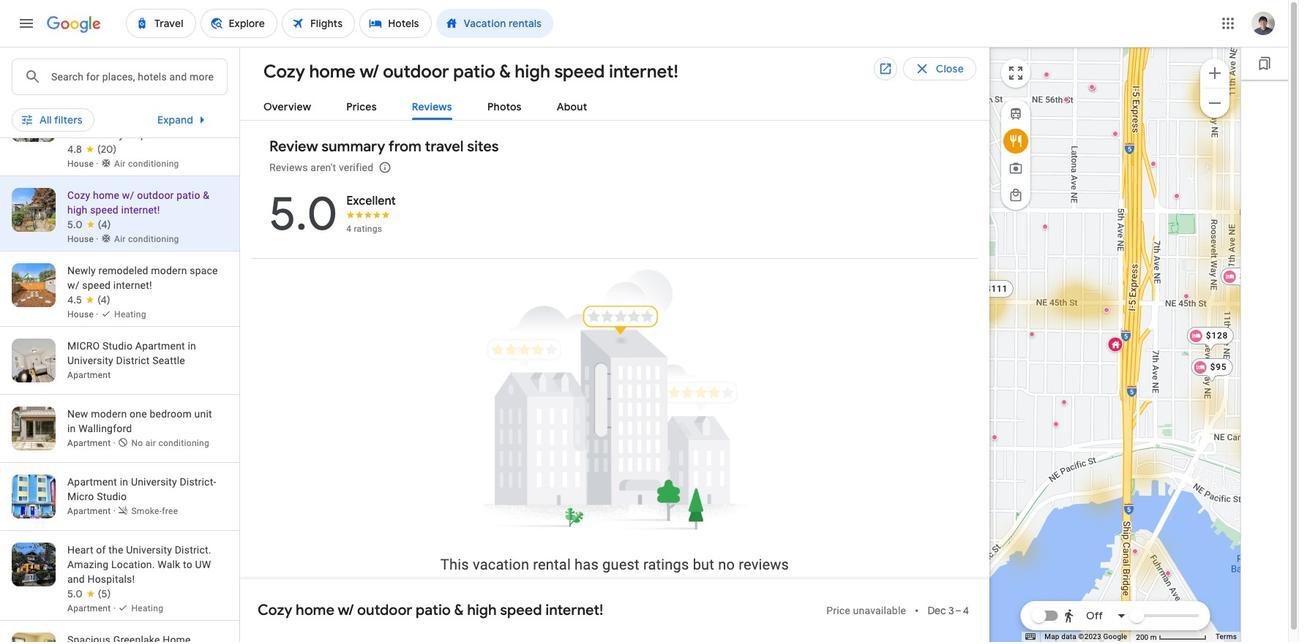 Task type: locate. For each thing, give the bounding box(es) containing it.
clear image
[[248, 21, 266, 39]]

high down vacation
[[467, 602, 497, 620]]

amazing
[[67, 559, 109, 571]]

university
[[67, 355, 113, 367], [131, 476, 177, 488], [126, 544, 172, 556]]

reviews for reviews aren't verified
[[269, 162, 308, 173]]

comfy, stylish 1b with portage bay & uw view. great for long-term stays. image
[[1165, 571, 1171, 577]]

0 horizontal spatial 4
[[84, 46, 90, 58]]

reviews up "travel"
[[412, 100, 452, 113]]

speed up about
[[554, 61, 605, 83]]

2 vertical spatial home
[[296, 602, 334, 620]]

1 vertical spatial heating
[[131, 604, 163, 614]]

all inside all filters button
[[40, 113, 52, 127]]

remodeled
[[99, 265, 148, 277]]

0 horizontal spatial uw
[[67, 31, 83, 43]]

no
[[718, 556, 735, 574]]

1 horizontal spatial &
[[454, 602, 464, 620]]

internet! inside newly remodeled modern space w/ speed internet!
[[113, 280, 152, 291]]

2 vertical spatial patio
[[416, 602, 451, 620]]

but
[[693, 556, 714, 574]]

dec
[[928, 604, 946, 618]]

0 horizontal spatial ratings
[[354, 224, 382, 234]]

speed inside heading
[[554, 61, 605, 83]]

0 vertical spatial apartment ·
[[67, 438, 118, 449]]

university up smoke-free
[[131, 476, 177, 488]]

filters for all filters (1)
[[54, 64, 82, 77]]

hops.
[[153, 46, 181, 58]]

seattle
[[152, 355, 185, 367]]

house ·
[[67, 61, 101, 72], [67, 159, 101, 169], [67, 234, 101, 244], [67, 310, 101, 320]]

in inside new modern one bedroom unit in wallingford
[[67, 423, 76, 435]]

apartment · down wallingford
[[67, 438, 118, 449]]

0 vertical spatial 4
[[84, 46, 90, 58]]

filters down 97|
[[54, 64, 82, 77]]

price down hops. at the top
[[139, 64, 164, 77]]

no air conditioning
[[131, 438, 209, 449]]

internet! inside heading
[[609, 61, 678, 83]]

terms link
[[1216, 633, 1237, 641]]

new stylish private master suite in wallingford image
[[1029, 332, 1035, 337]]

filters inside "button"
[[54, 64, 82, 77]]

house · down 4.5 out of 5 stars from 4 reviews image
[[67, 310, 101, 320]]

tab list
[[240, 89, 989, 121]]

high up photos
[[515, 61, 550, 83]]

5 out of 5 stars from 5 reviews image
[[67, 587, 111, 602]]

air down |children
[[114, 61, 126, 72]]

4 house · from the top
[[67, 310, 101, 320]]

2 vertical spatial &
[[454, 602, 464, 620]]

2 vertical spatial high
[[467, 602, 497, 620]]

2 all from the top
[[40, 113, 52, 127]]

property type
[[219, 64, 287, 77]]

5.0 for (5)
[[67, 588, 83, 601]]

guest
[[343, 64, 372, 77]]

rooftop
[[67, 100, 105, 111]]

reviews
[[412, 100, 452, 113], [269, 162, 308, 173]]

w/ inside heading
[[360, 61, 379, 83]]

$111
[[986, 284, 1008, 294]]

(4) inside 5 out of 5 stars from 4 reviews image
[[98, 218, 111, 231]]

map region
[[952, 13, 1299, 643]]

0 vertical spatial studio
[[102, 340, 133, 352]]

ratings left but
[[643, 556, 689, 574]]

rooms
[[459, 64, 492, 77]]

apartment · down the micro
[[67, 506, 118, 517]]

1 vertical spatial air conditioning
[[114, 159, 179, 169]]

(4) right 4.5 at the left of page
[[97, 293, 110, 307]]

heating down heart of the university district. amazing location. walk to uw and hospitals!
[[131, 604, 163, 614]]

speed
[[554, 61, 605, 83], [90, 204, 119, 216], [82, 280, 111, 291], [500, 602, 542, 620]]

photos
[[487, 100, 522, 113]]

cozy home w/ outdoor patio & high speed internet! up 5 out of 5 stars from 4 reviews image
[[67, 190, 209, 216]]

2 horizontal spatial in
[[188, 340, 196, 352]]

4.8 out of 5 stars from 20 reviews image
[[67, 142, 117, 157]]

travel
[[425, 138, 464, 156]]

1 vertical spatial university
[[131, 476, 177, 488]]

verified
[[339, 162, 373, 173]]

district
[[116, 355, 150, 367]]

2 horizontal spatial patio
[[453, 61, 495, 83]]

1 vertical spatial reviews
[[269, 162, 308, 173]]

to
[[183, 559, 192, 571]]

0 horizontal spatial reviews
[[269, 162, 308, 173]]

1 vertical spatial air
[[114, 159, 126, 169]]

spacious greenlake home minutes to uw image
[[1090, 86, 1096, 91]]

house · down 97|
[[67, 61, 101, 72]]

studio up "district"
[[102, 340, 133, 352]]

1 horizontal spatial price
[[826, 605, 850, 617]]

1 filters from the top
[[54, 64, 82, 77]]

5.0 up newly
[[67, 218, 83, 231]]

filters inside button
[[54, 113, 82, 127]]

1 horizontal spatial patio
[[416, 602, 451, 620]]

modern
[[151, 265, 187, 277], [91, 408, 127, 420]]

1 vertical spatial modern
[[91, 408, 127, 420]]

air down (20)
[[114, 159, 126, 169]]

outdoor inside heading
[[383, 61, 449, 83]]

conditioning up newly remodeled modern space w/ speed internet!
[[128, 234, 179, 244]]

3 apartment · from the top
[[67, 604, 118, 614]]

0 vertical spatial patio
[[453, 61, 495, 83]]

location.
[[111, 559, 155, 571]]

0 vertical spatial &
[[499, 61, 511, 83]]

1 vertical spatial patio
[[176, 190, 200, 201]]

3 house · from the top
[[67, 234, 101, 244]]

0 vertical spatial home
[[309, 61, 356, 83]]

Check-out text field
[[470, 12, 559, 46]]

2 apartment · from the top
[[67, 506, 118, 517]]

2 vertical spatial outdoor
[[357, 602, 412, 620]]

high up 5 out of 5 stars from 4 reviews image
[[67, 204, 87, 216]]

u-district elegant home - family/rv/ev friendly - 4 gated parking spaces image
[[1174, 193, 1180, 199]]

0 horizontal spatial &
[[203, 190, 209, 201]]

university up location.
[[126, 544, 172, 556]]

air conditioning for (20)
[[114, 159, 179, 169]]

0 vertical spatial air conditioning
[[114, 61, 179, 72]]

university inside heart of the university district. amazing location. walk to uw and hospitals!
[[126, 544, 172, 556]]

$133
[[1240, 272, 1262, 282]]

studio
[[102, 340, 133, 352], [97, 491, 127, 503]]

1 horizontal spatial reviews
[[412, 100, 452, 113]]

newly remodeled modern space w/ speed internet!
[[67, 265, 218, 291]]

w/ inside newly remodeled modern space w/ speed internet!
[[67, 280, 80, 291]]

& inside heading
[[499, 61, 511, 83]]

1 horizontal spatial modern
[[151, 265, 187, 277]]

air for (20)
[[114, 159, 126, 169]]

modern left space
[[151, 265, 187, 277]]

conditioning down hops. at the top
[[128, 61, 179, 72]]

0 vertical spatial price
[[139, 64, 164, 77]]

modern inside newly remodeled modern space w/ speed internet!
[[151, 265, 187, 277]]

speed up 4.5 out of 5 stars from 4 reviews image
[[82, 280, 111, 291]]

1 vertical spatial high
[[67, 204, 87, 216]]

outdoor
[[383, 61, 449, 83], [137, 190, 174, 201], [357, 602, 412, 620]]

university inside apartment in university district- micro studio
[[131, 476, 177, 488]]

hidden gem in green lake image
[[1089, 84, 1095, 90]]

all inside all filters (1) "button"
[[40, 64, 52, 77]]

5.0 inside 5 out of 5 stars from 5 reviews image
[[67, 588, 83, 601]]

(4)
[[98, 218, 111, 231], [97, 293, 110, 307]]

1 horizontal spatial ratings
[[643, 556, 689, 574]]

high
[[515, 61, 550, 83], [67, 204, 87, 216], [467, 602, 497, 620]]

studio right the micro
[[97, 491, 127, 503]]

heart
[[67, 544, 93, 556]]

patio
[[453, 61, 495, 83], [176, 190, 200, 201], [416, 602, 451, 620]]

(4) inside 4.5 out of 5 stars from 4 reviews image
[[97, 293, 110, 307]]

cozy home w/ outdoor patio & high speed internet! up photos
[[263, 61, 678, 83]]

rooftop patio with waterview, private garden  grill 3br 3ba- modern cityscape image
[[1104, 307, 1109, 313]]

price left unavailable
[[826, 605, 850, 617]]

waterview,
[[157, 100, 207, 111]]

keyboard shortcuts image
[[1025, 634, 1036, 640]]

0 vertical spatial in
[[188, 340, 196, 352]]

2 vertical spatial apartment ·
[[67, 604, 118, 614]]

internet!
[[609, 61, 678, 83], [121, 204, 160, 216], [113, 280, 152, 291], [545, 602, 603, 620]]

micro studio apartment in university district seattle apartment
[[67, 340, 196, 381]]

air up remodeled
[[114, 234, 126, 244]]

aren't
[[311, 162, 336, 173]]

guest rating
[[343, 64, 404, 77]]

filters
[[54, 64, 82, 77], [54, 113, 82, 127]]

filters for all filters
[[54, 113, 82, 127]]

0 horizontal spatial price
[[139, 64, 164, 77]]

close button
[[903, 57, 976, 81]]

hospitals!
[[87, 574, 135, 585]]

2 air conditioning from the top
[[114, 159, 179, 169]]

2 (4) from the top
[[97, 293, 110, 307]]

air conditioning down |children
[[114, 61, 179, 72]]

0 vertical spatial cozy home w/ outdoor patio & high speed internet!
[[263, 61, 678, 83]]

uw inside heart of the university district. amazing location. walk to uw and hospitals!
[[195, 559, 211, 571]]

0 vertical spatial modern
[[151, 265, 187, 277]]

conditioning down bedroom
[[158, 438, 209, 449]]

1 apartment · from the top
[[67, 438, 118, 449]]

0 vertical spatial ratings
[[354, 224, 382, 234]]

vacation
[[473, 556, 529, 574]]

2 house · from the top
[[67, 159, 101, 169]]

price for price
[[139, 64, 164, 77]]

2 vertical spatial cozy home w/ outdoor patio & high speed internet!
[[258, 602, 603, 620]]

district.
[[175, 544, 211, 556]]

heating down newly remodeled modern space w/ speed internet!
[[114, 310, 146, 320]]

4 inside uw charming blue home |ws 97| 4 ac |children hops.
[[84, 46, 90, 58]]

(4) up remodeled
[[98, 218, 111, 231]]

view larger map image
[[1007, 64, 1025, 82]]

rooftop patio with waterview, private garden  grill 3br 3ba- modern cityscape
[[67, 100, 207, 141]]

1 (4) from the top
[[98, 218, 111, 231]]

2 vertical spatial university
[[126, 544, 172, 556]]

4 down excellent
[[346, 224, 351, 234]]

by
[[676, 64, 688, 77]]

200 m button
[[1132, 632, 1211, 643]]

2 air from the top
[[114, 159, 126, 169]]

1 horizontal spatial uw
[[195, 559, 211, 571]]

heating for (4)
[[114, 310, 146, 320]]

apartment up seattle
[[135, 340, 185, 352]]

(4) for 4.5
[[97, 293, 110, 307]]

modern inside new modern one bedroom unit in wallingford
[[91, 408, 127, 420]]

studio inside micro studio apartment in university district seattle apartment
[[102, 340, 133, 352]]

0 vertical spatial uw
[[67, 31, 83, 43]]

0 vertical spatial university
[[67, 355, 113, 367]]

•
[[915, 604, 919, 618]]

ratings down excellent
[[354, 224, 382, 234]]

2 vertical spatial air conditioning
[[114, 234, 179, 244]]

1 vertical spatial apartment ·
[[67, 506, 118, 517]]

5.0 down 'and'
[[67, 588, 83, 601]]

filters up modern
[[54, 113, 82, 127]]

air conditioning down cityscape at the top left
[[114, 159, 179, 169]]

4 left ac
[[84, 46, 90, 58]]

0 vertical spatial high
[[515, 61, 550, 83]]

0 vertical spatial cozy
[[263, 61, 305, 83]]

1 vertical spatial outdoor
[[137, 190, 174, 201]]

price inside "popup button"
[[139, 64, 164, 77]]

uw right to
[[195, 559, 211, 571]]

price unavailable
[[826, 605, 906, 617]]

0 horizontal spatial modern
[[91, 408, 127, 420]]

new
[[67, 408, 88, 420]]

air conditioning for (4)
[[114, 234, 179, 244]]

0 vertical spatial outdoor
[[383, 61, 449, 83]]

1 horizontal spatial high
[[467, 602, 497, 620]]

apartment · down 5 out of 5 stars from 5 reviews image
[[67, 604, 118, 614]]

uw inside uw charming blue home |ws 97| 4 ac |children hops.
[[67, 31, 83, 43]]

2 horizontal spatial &
[[499, 61, 511, 83]]

uw
[[67, 31, 83, 43], [195, 559, 211, 571]]

0 vertical spatial filters
[[54, 64, 82, 77]]

apartment inside apartment in university district- micro studio
[[67, 476, 117, 488]]

free
[[162, 506, 178, 517]]

map data ©2023 google
[[1045, 633, 1127, 641]]

expand
[[157, 113, 193, 127]]

0 horizontal spatial patio
[[176, 190, 200, 201]]

university down the micro
[[67, 355, 113, 367]]

2 horizontal spatial high
[[515, 61, 550, 83]]

3 air conditioning from the top
[[114, 234, 179, 244]]

0 horizontal spatial in
[[67, 423, 76, 435]]

home
[[157, 31, 185, 43]]

cityscape
[[106, 129, 152, 141]]

2 vertical spatial air
[[114, 234, 126, 244]]

0 horizontal spatial high
[[67, 204, 87, 216]]

all left (1) at the left top of page
[[40, 64, 52, 77]]

modern and convenient 1-br; close to green lake, uw, wallingford; free parking image
[[1044, 72, 1049, 78]]

cozy home w/ outdoor patio & high speed internet! heading
[[252, 59, 678, 83]]

apartment down the micro
[[67, 370, 111, 381]]

reviews inside tab list
[[412, 100, 452, 113]]

3br
[[160, 114, 179, 126]]

excellent
[[346, 194, 396, 209]]

1 vertical spatial in
[[67, 423, 76, 435]]

cozy private suite near u-district + free parking & fast internet image
[[1150, 161, 1156, 167]]

6br/3ba wallingford gem, minutes to downtown! image
[[992, 435, 997, 441]]

$111 link
[[967, 280, 1014, 298]]

in inside apartment in university district- micro studio
[[120, 476, 128, 488]]

1 horizontal spatial in
[[120, 476, 128, 488]]

0 vertical spatial (4)
[[98, 218, 111, 231]]

modern up wallingford
[[91, 408, 127, 420]]

1 vertical spatial uw
[[195, 559, 211, 571]]

1 vertical spatial filters
[[54, 113, 82, 127]]

dec 3 – 4
[[928, 604, 969, 618]]

new modern one bedroom unit in wallingford image
[[1042, 224, 1048, 230]]

off button
[[1059, 599, 1131, 634]]

0 vertical spatial heating
[[114, 310, 146, 320]]

perfect seattle location - huge one bedroom image
[[1183, 293, 1189, 299]]

1 vertical spatial (4)
[[97, 293, 110, 307]]

2 vertical spatial in
[[120, 476, 128, 488]]

guest
[[602, 556, 639, 574]]

all
[[40, 64, 52, 77], [40, 113, 52, 127]]

uw up 97|
[[67, 31, 83, 43]]

0 vertical spatial air
[[114, 61, 126, 72]]

0 vertical spatial all
[[40, 64, 52, 77]]

grill
[[139, 114, 158, 126]]

0 vertical spatial reviews
[[412, 100, 452, 113]]

$95
[[1210, 362, 1227, 373]]

apartment up the micro
[[67, 476, 117, 488]]

ratings
[[354, 224, 382, 234], [643, 556, 689, 574]]

3 air from the top
[[114, 234, 126, 244]]

air conditioning up newly remodeled modern space w/ speed internet!
[[114, 234, 179, 244]]

all left private
[[40, 113, 52, 127]]

1 vertical spatial all
[[40, 113, 52, 127]]

2 vertical spatial apartment
[[67, 476, 117, 488]]

1 all from the top
[[40, 64, 52, 77]]

1 vertical spatial ratings
[[643, 556, 689, 574]]

sort
[[653, 64, 674, 77]]

house · down 4.8 out of 5 stars from 20 reviews image at the left top of the page
[[67, 159, 101, 169]]

1 vertical spatial 4
[[346, 224, 351, 234]]

about
[[557, 100, 587, 113]]

(4) for 5.0
[[98, 218, 111, 231]]

micro
[[67, 340, 100, 352]]

1 vertical spatial price
[[826, 605, 850, 617]]

2 filters from the top
[[54, 113, 82, 127]]

pet friendly the seattle carriage house image
[[1132, 549, 1138, 555]]

1 vertical spatial studio
[[97, 491, 127, 503]]

house · down 5 out of 5 stars from 4 reviews image
[[67, 234, 101, 244]]

reviews down the review
[[269, 162, 308, 173]]

1 vertical spatial home
[[93, 190, 119, 201]]

5.0 inside 5 out of 5 stars from 4 reviews image
[[67, 218, 83, 231]]

cozy home w/ outdoor patio & high speed internet! down this
[[258, 602, 603, 620]]

rating
[[375, 64, 404, 77]]

the manor's secret garden image
[[1089, 84, 1095, 90]]

modern
[[67, 129, 103, 141]]

prices
[[346, 100, 377, 113]]



Task type: vqa. For each thing, say whether or not it's contained in the screenshot.
Tue, Feb 6 ELEMENT
no



Task type: describe. For each thing, give the bounding box(es) containing it.
property type button
[[194, 59, 312, 82]]

house · for 4.8
[[67, 159, 101, 169]]

modern and artsy 2 bed, 1 bath green lake/wallingford private retreat image
[[1063, 97, 1069, 102]]

the
[[108, 544, 123, 556]]

heart of the university district. amazing location. walk to uw and hospitals!
[[67, 544, 211, 585]]

this vacation rental has guest ratings but no reviews
[[440, 556, 789, 574]]

smoke-
[[131, 506, 162, 517]]

cozy inside heading
[[263, 61, 305, 83]]

price for price unavailable
[[826, 605, 850, 617]]

private
[[67, 114, 100, 126]]

and
[[67, 574, 85, 585]]

1 vertical spatial apartment
[[67, 370, 111, 381]]

5 out of 5 stars from 4 reviews image
[[67, 217, 111, 232]]

amenities
[[548, 64, 597, 77]]

ratings inside 5.0 out of 5 stars from 4 reviews. excellent. element
[[354, 224, 382, 234]]

heating for (5)
[[131, 604, 163, 614]]

|children
[[109, 46, 151, 58]]

Search for places, hotels and more text field
[[50, 59, 227, 94]]

open in new tab image
[[878, 62, 892, 76]]

internet! inside cozy home w/ outdoor patio & high speed internet!
[[121, 204, 160, 216]]

walk
[[158, 559, 180, 571]]

200
[[1136, 633, 1148, 641]]

university inside micro studio apartment in university district seattle apartment
[[67, 355, 113, 367]]

home inside heading
[[309, 61, 356, 83]]

guest rating button
[[318, 59, 429, 82]]

patio inside heading
[[453, 61, 495, 83]]

speed inside newly remodeled modern space w/ speed internet!
[[82, 280, 111, 291]]

micro
[[67, 491, 94, 503]]

1 air from the top
[[114, 61, 126, 72]]

4 ratings
[[346, 224, 382, 234]]

all filters (1) button
[[12, 59, 108, 82]]

reviews
[[739, 556, 789, 574]]

off
[[1086, 610, 1103, 623]]

air
[[145, 438, 156, 449]]

2 vertical spatial cozy
[[258, 602, 292, 620]]

$128
[[1206, 331, 1228, 341]]

all for all filters (1)
[[40, 64, 52, 77]]

new modern one bedroom unit in wallingford
[[67, 408, 212, 435]]

house · for 4.5
[[67, 310, 101, 320]]

reviews aren't verified
[[269, 162, 373, 173]]

zoom in map image
[[1206, 64, 1224, 82]]

overview
[[263, 100, 311, 113]]

200 m
[[1136, 633, 1158, 641]]

unit
[[194, 408, 212, 420]]

from
[[388, 138, 421, 156]]

apartment in university district- micro studio
[[67, 476, 216, 503]]

apartment · for in
[[67, 438, 118, 449]]

review summary from travel sites
[[269, 138, 499, 156]]

uw charming blue home |ws 97| 4 ac |children hops.
[[67, 31, 206, 58]]

sites
[[467, 138, 499, 156]]

house · for 5.0
[[67, 234, 101, 244]]

5.0 out of 5 stars from 4 reviews. excellent. element
[[269, 184, 396, 244]]

zoom out map image
[[1206, 94, 1224, 112]]

tab list containing overview
[[240, 89, 989, 121]]

has
[[575, 556, 599, 574]]

all filters button
[[12, 102, 94, 138]]

1 vertical spatial cozy home w/ outdoor patio & high speed internet!
[[67, 190, 209, 216]]

0 vertical spatial apartment
[[135, 340, 185, 352]]

cozy 2br home centrally located in wallingford image
[[1112, 131, 1118, 137]]

main menu image
[[18, 15, 35, 32]]

amenities button
[[523, 59, 622, 82]]

unavailable
[[853, 605, 906, 617]]

1 horizontal spatial 4
[[346, 224, 351, 234]]

(5)
[[98, 588, 111, 601]]

97|
[[67, 46, 82, 58]]

cozy home w/ outdoor patio & high speed internet! inside heading
[[263, 61, 678, 83]]

|ws
[[188, 31, 206, 43]]

chic 1 bed with portage bay & uw campus views, monthly bookings only image
[[1165, 571, 1171, 577]]

1 house · from the top
[[67, 61, 101, 72]]

close
[[936, 62, 964, 75]]

studio inside apartment in university district- micro studio
[[97, 491, 127, 503]]

of
[[96, 544, 106, 556]]

apartment · for studio
[[67, 506, 118, 517]]

$128 link
[[1187, 327, 1234, 352]]

in inside micro studio apartment in university district seattle apartment
[[188, 340, 196, 352]]

(20)
[[97, 143, 117, 156]]

blue
[[134, 31, 155, 43]]

no
[[131, 438, 143, 449]]

m
[[1150, 633, 1157, 641]]

air for (4)
[[114, 234, 126, 244]]

wallingford heights image
[[1090, 84, 1096, 90]]

speed down vacation
[[500, 602, 542, 620]]

summary
[[321, 138, 385, 156]]

3ba-
[[182, 114, 204, 126]]

4.5 out of 5 stars from 4 reviews image
[[67, 293, 110, 307]]

(1)
[[85, 64, 96, 77]]

with
[[134, 100, 154, 111]]

ac
[[93, 46, 107, 58]]

learn more about these reviews image
[[368, 150, 403, 185]]

space
[[190, 265, 218, 277]]

5.0 for (4)
[[67, 218, 83, 231]]

review
[[269, 138, 318, 156]]

google
[[1103, 633, 1127, 641]]

4.5
[[67, 293, 82, 307]]

all filters (1)
[[40, 64, 96, 77]]

this
[[440, 556, 469, 574]]

map
[[1045, 633, 1059, 641]]

filters form
[[12, 1, 713, 102]]

1 vertical spatial cozy
[[67, 190, 90, 201]]

$133 link
[[1221, 268, 1268, 293]]

newly remodeled modern space w/ speed internet! image
[[1112, 342, 1118, 348]]

sort by button
[[628, 59, 713, 82]]

Check-in text field
[[328, 12, 415, 46]]

all for all filters
[[40, 113, 52, 127]]

terms
[[1216, 633, 1237, 641]]

newly
[[67, 265, 96, 277]]

price button
[[114, 59, 189, 82]]

©2023
[[1078, 633, 1101, 641]]

garden
[[103, 114, 136, 126]]

4.8
[[67, 143, 82, 156]]

speed up 5 out of 5 stars from 4 reviews image
[[90, 204, 119, 216]]

1 air conditioning from the top
[[114, 61, 179, 72]]

summer in seattle - 4-bedroom family home with free off-street parking! image
[[1061, 400, 1067, 405]]

high inside heading
[[515, 61, 550, 83]]

smoke-free
[[131, 506, 178, 517]]

$95 link
[[1191, 359, 1233, 383]]

bedroom
[[150, 408, 192, 420]]

reviews for reviews
[[412, 100, 452, 113]]

3 – 4
[[948, 604, 969, 618]]

conditioning down cityscape at the top left
[[128, 159, 179, 169]]

one
[[130, 408, 147, 420]]

rental
[[533, 556, 571, 574]]

5.0 down reviews aren't verified
[[269, 184, 337, 244]]

1 vertical spatial &
[[203, 190, 209, 201]]

wallingford
[[78, 423, 132, 435]]

cozy home near lake union & uw image
[[1053, 422, 1059, 427]]



